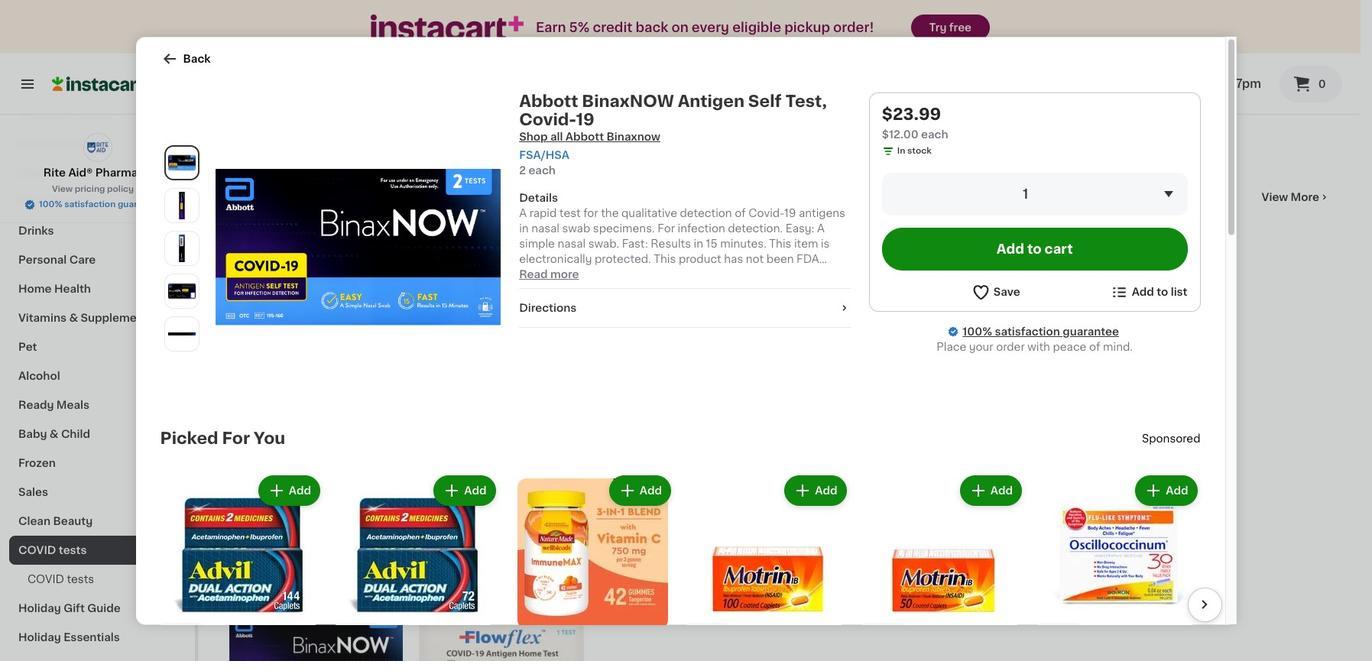 Task type: describe. For each thing, give the bounding box(es) containing it.
details
[[519, 192, 558, 203]]

0 vertical spatial tests
[[291, 189, 334, 205]]

all
[[229, 513, 251, 529]]

clean beauty link
[[9, 507, 186, 536]]

beauty link
[[9, 158, 186, 187]]

personal care
[[18, 255, 96, 265]]

pet
[[18, 342, 37, 352]]

vitamins
[[18, 313, 67, 323]]

ready for ready by 3:47pm
[[1158, 78, 1196, 89]]

binaxnow for abbott binaxnow antigen self test, covid-19 shop all abbott binaxnow fsa/hsa 2 each
[[582, 93, 674, 109]]

1 vertical spatial stock
[[466, 478, 490, 486]]

& for baby
[[50, 429, 58, 440]]

list
[[1171, 286, 1188, 297]]

items
[[255, 513, 303, 529]]

self for abbott binaxnow antigen self test, covid-19 2 each
[[375, 432, 396, 443]]

essentials
[[64, 632, 120, 643]]

add to cart button
[[882, 227, 1188, 270]]

view pricing policy link
[[52, 183, 143, 196]]

drinks link
[[9, 216, 186, 245]]

snacks
[[18, 109, 58, 120]]

view more
[[1262, 192, 1320, 203]]

household
[[18, 196, 78, 207]]

enlarge cold, flu & allergy abbott binaxnow antigen self test, covid-19 hero (opens in a new tab) image
[[168, 149, 195, 176]]

free
[[949, 22, 972, 33]]

add inside button
[[1132, 286, 1154, 297]]

enlarge cold, flu & allergy abbott binaxnow antigen self test, covid-19 angle_back (opens in a new tab) image
[[168, 277, 195, 305]]

test, for abbott binaxnow antigen self test, covid-19 shop all abbott binaxnow fsa/hsa 2 each
[[785, 93, 827, 109]]

view more link
[[1262, 190, 1330, 205]]

1 each
[[415, 462, 442, 471]]

enlarge cold, flu & allergy abbott binaxnow antigen self test, covid-19 angle_top (opens in a new tab) image
[[168, 320, 195, 348]]

each inside $23.99 $12.00 each
[[921, 128, 949, 139]]

antigen for abbott binaxnow antigen self test, covid-19 2 each
[[330, 432, 372, 443]]

item carousel region
[[139, 466, 1222, 661]]

ready for ready meals
[[18, 400, 54, 411]]

covid- for abbott binaxnow antigen self test, covid-19 2 each
[[258, 448, 294, 458]]

0 vertical spatial covid tests
[[229, 189, 334, 205]]

abbott for abbott binaxnow antigen self test, covid-19 2 each
[[229, 432, 267, 443]]

baby & child link
[[9, 420, 186, 449]]

directions button
[[519, 300, 851, 315]]

all items
[[229, 513, 303, 529]]

each up many
[[421, 462, 442, 471]]

peace
[[1053, 341, 1087, 352]]

$23.99 $12.00 each
[[882, 106, 949, 139]]

5%
[[569, 21, 590, 34]]

1 vertical spatial covid
[[18, 545, 56, 556]]

more
[[551, 268, 579, 279]]

read more
[[519, 268, 579, 279]]

baby & child
[[18, 429, 90, 440]]

100% satisfaction guarantee button
[[24, 196, 171, 211]]

gift
[[64, 603, 85, 614]]

covid- for abbott binaxnow antigen self test, covid-19 shop all abbott binaxnow fsa/hsa 2 each
[[519, 111, 576, 127]]

pickup
[[785, 21, 830, 34]]

abbott
[[566, 131, 604, 141]]

nsored
[[1163, 433, 1201, 443]]

0
[[1319, 79, 1326, 89]]

test, for abbott binaxnow antigen self test, covid-19 2 each
[[229, 448, 255, 458]]

view for view more
[[1262, 192, 1288, 203]]

back button
[[160, 49, 211, 67]]

1 vertical spatial guarantee
[[1063, 326, 1119, 336]]

add to list
[[1132, 286, 1188, 297]]

food
[[18, 138, 46, 149]]

each inside abbott binaxnow antigen self test, covid-19 shop all abbott binaxnow fsa/hsa 2 each
[[529, 164, 556, 175]]

order!
[[833, 21, 874, 34]]

1 vertical spatial beauty
[[53, 516, 93, 527]]

alcohol
[[18, 371, 60, 382]]

care
[[69, 255, 96, 265]]

food & pantry link
[[9, 129, 186, 158]]

vitamins & supplements link
[[9, 304, 186, 333]]

meals
[[56, 400, 89, 411]]

home health link
[[9, 274, 186, 304]]

holiday essentials link
[[9, 623, 186, 652]]

spo nsored
[[1142, 433, 1201, 443]]

more
[[1291, 192, 1320, 203]]

holiday for holiday gift guide
[[18, 603, 61, 614]]

enlarge cold, flu & allergy abbott binaxnow antigen self test, covid-19 angle_right (opens in a new tab) image
[[168, 234, 195, 262]]

home
[[18, 284, 52, 294]]

holiday for holiday essentials
[[18, 632, 61, 643]]

child
[[61, 429, 90, 440]]

in stock
[[897, 146, 932, 154]]

add to list button
[[1110, 282, 1188, 301]]

on
[[672, 21, 689, 34]]

order
[[996, 341, 1025, 352]]

back
[[636, 21, 668, 34]]

1 horizontal spatial stock
[[908, 146, 932, 154]]

policy
[[107, 185, 134, 193]]

try free
[[929, 22, 972, 33]]

2 inside abbott binaxnow antigen self test, covid-19 2 each
[[229, 462, 235, 471]]

1 vertical spatial covid tests
[[18, 545, 87, 556]]

personal care link
[[9, 245, 186, 274]]

pricing
[[75, 185, 105, 193]]

100% satisfaction guarantee link
[[963, 323, 1119, 339]]

supplements
[[81, 313, 154, 323]]

100% satisfaction guarantee inside button
[[39, 200, 162, 209]]

1 field
[[882, 172, 1188, 215]]

2 vertical spatial covid tests
[[28, 574, 94, 585]]

many in stock
[[430, 478, 490, 486]]

clean beauty
[[18, 516, 93, 527]]

enlarge cold, flu & allergy abbott binaxnow antigen self test, covid-19 angle_left (opens in a new tab) image
[[168, 192, 195, 219]]

rite aid® pharmacy link
[[43, 133, 151, 180]]

earn
[[536, 21, 566, 34]]

many
[[430, 478, 454, 486]]

0 vertical spatial beauty
[[18, 167, 58, 178]]

2 inside abbott binaxnow antigen self test, covid-19 shop all abbott binaxnow fsa/hsa 2 each
[[519, 164, 526, 175]]

2 vertical spatial tests
[[67, 574, 94, 585]]

to for cart
[[1028, 242, 1042, 255]]

save button
[[972, 282, 1020, 301]]

for
[[222, 430, 250, 446]]

& for food
[[49, 138, 58, 149]]

ready by 3:47pm link
[[1134, 75, 1262, 93]]

rite
[[43, 167, 66, 178]]



Task type: locate. For each thing, give the bounding box(es) containing it.
each
[[921, 128, 949, 139], [529, 164, 556, 175], [237, 462, 258, 471], [421, 462, 442, 471]]

all
[[550, 131, 563, 141]]

view pricing policy
[[52, 185, 134, 193]]

1 horizontal spatial test,
[[785, 93, 827, 109]]

of
[[1089, 341, 1101, 352]]

rite aid® pharmacy
[[43, 167, 151, 178]]

pharmacy
[[95, 167, 151, 178]]

to inside button
[[1028, 242, 1042, 255]]

1
[[1023, 187, 1029, 200], [415, 462, 418, 471]]

shop
[[519, 131, 548, 141]]

mind.
[[1103, 341, 1133, 352]]

self inside abbott binaxnow antigen self test, covid-19 shop all abbott binaxnow fsa/hsa 2 each
[[748, 93, 782, 109]]

credit
[[593, 21, 633, 34]]

100%
[[39, 200, 62, 209], [963, 326, 992, 336]]

guarantee
[[118, 200, 162, 209], [1063, 326, 1119, 336]]

antigen inside abbott binaxnow antigen self test, covid-19 shop all abbott binaxnow fsa/hsa 2 each
[[678, 93, 745, 109]]

0 vertical spatial antigen
[[678, 93, 745, 109]]

your
[[969, 341, 994, 352]]

spo
[[1142, 433, 1163, 443]]

100% up your
[[963, 326, 992, 336]]

stock
[[908, 146, 932, 154], [466, 478, 490, 486]]

1 vertical spatial covid-
[[258, 448, 294, 458]]

test, inside abbott binaxnow antigen self test, covid-19 2 each
[[229, 448, 255, 458]]

alcohol link
[[9, 362, 186, 391]]

100% inside button
[[39, 200, 62, 209]]

None search field
[[219, 63, 635, 106]]

ready meals link
[[9, 391, 186, 420]]

1 horizontal spatial to
[[1157, 286, 1168, 297]]

food & pantry
[[18, 138, 97, 149]]

guide
[[87, 603, 121, 614]]

& left candy
[[61, 109, 70, 120]]

1 horizontal spatial 100% satisfaction guarantee
[[963, 326, 1119, 336]]

to inside button
[[1157, 286, 1168, 297]]

by
[[1199, 78, 1214, 89]]

binaxnow
[[582, 93, 674, 109], [269, 432, 328, 443]]

0 vertical spatial 100% satisfaction guarantee
[[39, 200, 162, 209]]

1 inside field
[[1023, 187, 1029, 200]]

ready left by
[[1158, 78, 1196, 89]]

0 horizontal spatial view
[[52, 185, 73, 193]]

self for abbott binaxnow antigen self test, covid-19 shop all abbott binaxnow fsa/hsa 2 each
[[748, 93, 782, 109]]

test, down pickup
[[785, 93, 827, 109]]

antigen for abbott binaxnow antigen self test, covid-19 shop all abbott binaxnow fsa/hsa 2 each
[[678, 93, 745, 109]]

abbott right picked
[[229, 432, 267, 443]]

abbott inside abbott binaxnow antigen self test, covid-19 shop all abbott binaxnow fsa/hsa 2 each
[[519, 93, 578, 109]]

abbott inside abbott binaxnow antigen self test, covid-19 2 each
[[229, 432, 267, 443]]

binaxnow right for
[[269, 432, 328, 443]]

2
[[519, 164, 526, 175], [229, 462, 235, 471]]

& right the food
[[49, 138, 58, 149]]

place your order with peace of mind.
[[937, 341, 1133, 352]]

0 horizontal spatial to
[[1028, 242, 1042, 255]]

antigen inside abbott binaxnow antigen self test, covid-19 2 each
[[330, 432, 372, 443]]

read more button
[[519, 266, 579, 281]]

cart
[[1045, 242, 1073, 255]]

holiday inside holiday essentials link
[[18, 632, 61, 643]]

test, inside abbott binaxnow antigen self test, covid-19 shop all abbott binaxnow fsa/hsa 2 each
[[785, 93, 827, 109]]

add to cart
[[997, 242, 1073, 255]]

test, down for
[[229, 448, 255, 458]]

in
[[897, 146, 906, 154]]

instacart logo image
[[52, 75, 144, 93]]

details button
[[519, 190, 851, 205]]

100% up drinks on the top left of the page
[[39, 200, 62, 209]]

0 vertical spatial test,
[[785, 93, 827, 109]]

view left more
[[1262, 192, 1288, 203]]

2 vertical spatial covid
[[28, 574, 64, 585]]

satisfaction down pricing
[[64, 200, 116, 209]]

guarantee inside button
[[118, 200, 162, 209]]

1 horizontal spatial 1
[[1023, 187, 1029, 200]]

beauty
[[18, 167, 58, 178], [53, 516, 93, 527]]

binaxnow
[[607, 131, 660, 141]]

try
[[929, 22, 947, 33]]

abbott up all on the top left of page
[[519, 93, 578, 109]]

frozen link
[[9, 449, 186, 478]]

stock right in at left
[[466, 478, 490, 486]]

&
[[61, 109, 70, 120], [49, 138, 58, 149], [69, 313, 78, 323], [50, 429, 58, 440]]

2 down fsa/hsa
[[519, 164, 526, 175]]

2 down for
[[229, 462, 235, 471]]

to for list
[[1157, 286, 1168, 297]]

1 horizontal spatial binaxnow
[[582, 93, 674, 109]]

1 horizontal spatial satisfaction
[[995, 326, 1060, 336]]

each up in stock
[[921, 128, 949, 139]]

cold, flu & allergy abbott binaxnow antigen self test, covid-19 hero image
[[215, 104, 501, 390]]

$23.99
[[882, 106, 941, 122]]

0 horizontal spatial covid-
[[258, 448, 294, 458]]

each down for
[[237, 462, 258, 471]]

& for vitamins
[[69, 313, 78, 323]]

home health
[[18, 284, 91, 294]]

snacks & candy
[[18, 109, 109, 120]]

19 inside abbott binaxnow antigen self test, covid-19 2 each
[[294, 448, 305, 458]]

0 horizontal spatial ready
[[18, 400, 54, 411]]

pet link
[[9, 333, 186, 362]]

stock right the in
[[908, 146, 932, 154]]

19 up items
[[294, 448, 305, 458]]

0 vertical spatial covid
[[229, 189, 288, 205]]

ready
[[1158, 78, 1196, 89], [18, 400, 54, 411]]

0 horizontal spatial 100% satisfaction guarantee
[[39, 200, 162, 209]]

add
[[997, 242, 1024, 255], [368, 244, 390, 255], [554, 244, 576, 255], [1132, 286, 1154, 297], [289, 485, 311, 495], [464, 485, 487, 495], [640, 485, 662, 495], [815, 485, 838, 495], [991, 485, 1013, 495], [1166, 485, 1189, 495], [368, 586, 390, 597], [554, 586, 576, 597]]

sales
[[18, 487, 48, 498]]

rite aid® pharmacy logo image
[[83, 133, 112, 162]]

2 holiday from the top
[[18, 632, 61, 643]]

1 horizontal spatial 19
[[576, 111, 595, 127]]

1 vertical spatial abbott
[[229, 432, 267, 443]]

1 horizontal spatial self
[[748, 93, 782, 109]]

0 vertical spatial 19
[[576, 111, 595, 127]]

1 vertical spatial to
[[1157, 286, 1168, 297]]

holiday gift guide link
[[9, 594, 186, 623]]

19 for abbott binaxnow antigen self test, covid-19 shop all abbott binaxnow fsa/hsa 2 each
[[576, 111, 595, 127]]

0 horizontal spatial satisfaction
[[64, 200, 116, 209]]

ready down alcohol
[[18, 400, 54, 411]]

1 vertical spatial satisfaction
[[995, 326, 1060, 336]]

0 vertical spatial holiday
[[18, 603, 61, 614]]

earn 5% credit back on every eligible pickup order!
[[536, 21, 874, 34]]

covid- inside abbott binaxnow antigen self test, covid-19 2 each
[[258, 448, 294, 458]]

picked
[[160, 430, 218, 446]]

0 vertical spatial 1
[[1023, 187, 1029, 200]]

19 inside abbott binaxnow antigen self test, covid-19 shop all abbott binaxnow fsa/hsa 2 each
[[576, 111, 595, 127]]

0 horizontal spatial abbott
[[229, 432, 267, 443]]

0 horizontal spatial test,
[[229, 448, 255, 458]]

0 vertical spatial stock
[[908, 146, 932, 154]]

0 vertical spatial 100%
[[39, 200, 62, 209]]

abbott for abbott binaxnow antigen self test, covid-19 shop all abbott binaxnow fsa/hsa 2 each
[[519, 93, 578, 109]]

0 vertical spatial satisfaction
[[64, 200, 116, 209]]

to left cart
[[1028, 242, 1042, 255]]

1 for 1 each
[[415, 462, 418, 471]]

satisfaction up place your order with peace of mind. at the bottom right of the page
[[995, 326, 1060, 336]]

eligible
[[733, 21, 781, 34]]

0 horizontal spatial 1
[[415, 462, 418, 471]]

1 vertical spatial antigen
[[330, 432, 372, 443]]

1 holiday from the top
[[18, 603, 61, 614]]

binaxnow up binaxnow
[[582, 93, 674, 109]]

1 for 1
[[1023, 187, 1029, 200]]

frozen
[[18, 458, 56, 469]]

picked for you
[[160, 430, 285, 446]]

personal
[[18, 255, 67, 265]]

1 vertical spatial holiday
[[18, 632, 61, 643]]

0 vertical spatial ready
[[1158, 78, 1196, 89]]

0 vertical spatial binaxnow
[[582, 93, 674, 109]]

0 horizontal spatial 100%
[[39, 200, 62, 209]]

abbott
[[519, 93, 578, 109], [229, 432, 267, 443]]

0 horizontal spatial 2
[[229, 462, 235, 471]]

place
[[937, 341, 967, 352]]

holiday essentials
[[18, 632, 120, 643]]

holiday inside holiday gift guide link
[[18, 603, 61, 614]]

beauty down sales link
[[53, 516, 93, 527]]

& right 'baby'
[[50, 429, 58, 440]]

1 vertical spatial tests
[[59, 545, 87, 556]]

1 vertical spatial 100% satisfaction guarantee
[[963, 326, 1119, 336]]

to
[[1028, 242, 1042, 255], [1157, 286, 1168, 297]]

100% satisfaction guarantee down view pricing policy link
[[39, 200, 162, 209]]

pantry
[[61, 138, 97, 149]]

1 horizontal spatial ready
[[1158, 78, 1196, 89]]

19
[[576, 111, 595, 127], [294, 448, 305, 458]]

each inside abbott binaxnow antigen self test, covid-19 2 each
[[237, 462, 258, 471]]

ready meals
[[18, 400, 89, 411]]

100% satisfaction guarantee
[[39, 200, 162, 209], [963, 326, 1119, 336]]

self inside abbott binaxnow antigen self test, covid-19 2 each
[[375, 432, 396, 443]]

1 vertical spatial test,
[[229, 448, 255, 458]]

19 up abbott
[[576, 111, 595, 127]]

0 vertical spatial self
[[748, 93, 782, 109]]

covid- up all on the top left of page
[[519, 111, 576, 127]]

candy
[[72, 109, 109, 120]]

beauty down the food
[[18, 167, 58, 178]]

1 vertical spatial 2
[[229, 462, 235, 471]]

each down fsa/hsa
[[529, 164, 556, 175]]

drinks
[[18, 226, 54, 236]]

household link
[[9, 187, 186, 216]]

satisfaction inside button
[[64, 200, 116, 209]]

1 horizontal spatial covid-
[[519, 111, 576, 127]]

sales link
[[9, 478, 186, 507]]

snacks & candy link
[[9, 100, 186, 129]]

abbott binaxnow antigen self test, covid-19 2 each
[[229, 432, 396, 471]]

1 horizontal spatial 100%
[[963, 326, 992, 336]]

1 vertical spatial self
[[375, 432, 396, 443]]

1 vertical spatial 19
[[294, 448, 305, 458]]

product group
[[229, 231, 403, 473], [415, 231, 588, 491], [160, 472, 323, 661], [336, 472, 499, 661], [511, 472, 674, 661], [687, 472, 850, 661], [862, 472, 1025, 661], [1038, 472, 1201, 661], [229, 573, 403, 661], [415, 573, 588, 661]]

covid- down you
[[258, 448, 294, 458]]

view for view pricing policy
[[52, 185, 73, 193]]

save
[[994, 286, 1020, 297]]

1 vertical spatial 100%
[[963, 326, 992, 336]]

0 horizontal spatial guarantee
[[118, 200, 162, 209]]

0 vertical spatial abbott
[[519, 93, 578, 109]]

0 horizontal spatial binaxnow
[[269, 432, 328, 443]]

1 horizontal spatial 2
[[519, 164, 526, 175]]

0 horizontal spatial antigen
[[330, 432, 372, 443]]

$12.00
[[882, 128, 919, 139]]

to left the 'list'
[[1157, 286, 1168, 297]]

fsa/hsa
[[519, 149, 570, 160]]

0 vertical spatial covid-
[[519, 111, 576, 127]]

0 horizontal spatial stock
[[466, 478, 490, 486]]

19 for abbott binaxnow antigen self test, covid-19 2 each
[[294, 448, 305, 458]]

add inside button
[[997, 242, 1024, 255]]

0 vertical spatial guarantee
[[118, 200, 162, 209]]

& down health
[[69, 313, 78, 323]]

instacart plus icon image
[[371, 15, 524, 40]]

100% satisfaction guarantee up with
[[963, 326, 1119, 336]]

1 horizontal spatial guarantee
[[1063, 326, 1119, 336]]

clean
[[18, 516, 50, 527]]

covid-
[[519, 111, 576, 127], [258, 448, 294, 458]]

& for snacks
[[61, 109, 70, 120]]

view down "rite"
[[52, 185, 73, 193]]

binaxnow for abbott binaxnow antigen self test, covid-19 2 each
[[269, 432, 328, 443]]

1 vertical spatial binaxnow
[[269, 432, 328, 443]]

0 vertical spatial to
[[1028, 242, 1042, 255]]

1 vertical spatial ready
[[18, 400, 54, 411]]

with
[[1028, 341, 1050, 352]]

1 vertical spatial 1
[[415, 462, 418, 471]]

3:47pm
[[1217, 78, 1262, 89]]

holiday down 'holiday gift guide'
[[18, 632, 61, 643]]

covid tests link
[[229, 188, 334, 206], [9, 536, 186, 565], [9, 565, 186, 594]]

binaxnow inside abbott binaxnow antigen self test, covid-19 shop all abbott binaxnow fsa/hsa 2 each
[[582, 93, 674, 109]]

holiday left gift
[[18, 603, 61, 614]]

1 horizontal spatial antigen
[[678, 93, 745, 109]]

service type group
[[655, 69, 865, 99]]

binaxnow inside abbott binaxnow antigen self test, covid-19 2 each
[[269, 432, 328, 443]]

antigen
[[678, 93, 745, 109], [330, 432, 372, 443]]

0 horizontal spatial 19
[[294, 448, 305, 458]]

covid- inside abbott binaxnow antigen self test, covid-19 shop all abbott binaxnow fsa/hsa 2 each
[[519, 111, 576, 127]]

1 horizontal spatial abbott
[[519, 93, 578, 109]]

guarantee down 'policy'
[[118, 200, 162, 209]]

0 horizontal spatial self
[[375, 432, 396, 443]]

0 vertical spatial 2
[[519, 164, 526, 175]]

1 horizontal spatial view
[[1262, 192, 1288, 203]]

guarantee up of
[[1063, 326, 1119, 336]]



Task type: vqa. For each thing, say whether or not it's contained in the screenshot.
Enlarge Snacks Armour LunchMaker Ham angle_back (opens in a new tab) image
no



